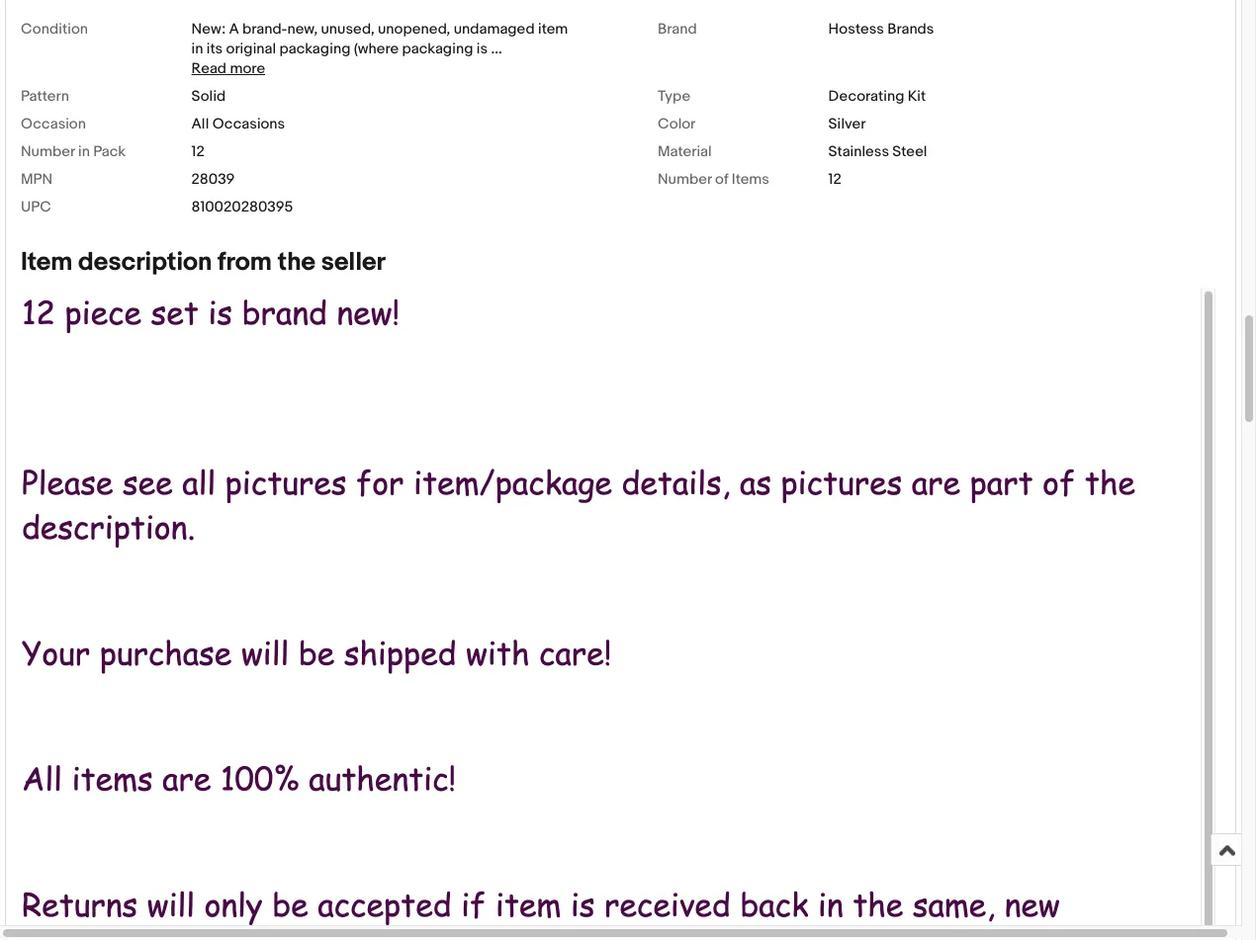Task type: locate. For each thing, give the bounding box(es) containing it.
color
[[658, 116, 696, 134]]

condition
[[21, 21, 88, 39]]

new:
[[192, 21, 226, 39]]

in left its
[[192, 41, 203, 58]]

number down material
[[658, 171, 712, 189]]

unopened,
[[378, 21, 450, 39]]

1 horizontal spatial 12
[[829, 171, 842, 189]]

packaging down new,
[[280, 41, 351, 58]]

undamaged
[[454, 21, 535, 39]]

0 horizontal spatial packaging
[[280, 41, 351, 58]]

number
[[21, 143, 75, 161], [658, 171, 712, 189]]

is
[[477, 41, 488, 58]]

packaging
[[280, 41, 351, 58], [402, 41, 473, 58]]

unused,
[[321, 21, 375, 39]]

1 horizontal spatial packaging
[[402, 41, 473, 58]]

12 down stainless at the right
[[829, 171, 842, 189]]

new,
[[287, 21, 318, 39]]

810020280395
[[192, 199, 293, 217]]

in
[[192, 41, 203, 58], [78, 143, 90, 161]]

pack
[[93, 143, 126, 161]]

0 horizontal spatial 12
[[192, 143, 205, 161]]

12 for items
[[829, 171, 842, 189]]

0 vertical spatial in
[[192, 41, 203, 58]]

number in pack
[[21, 143, 126, 161]]

the
[[278, 248, 316, 279]]

0 vertical spatial number
[[21, 143, 75, 161]]

upc
[[21, 199, 51, 217]]

kit
[[908, 88, 926, 106]]

0 vertical spatial 12
[[192, 143, 205, 161]]

number of items
[[658, 171, 770, 189]]

steel
[[893, 143, 928, 161]]

number down occasion
[[21, 143, 75, 161]]

number for number of items
[[658, 171, 712, 189]]

brand
[[658, 21, 697, 39]]

mpn
[[21, 171, 53, 189]]

1 horizontal spatial in
[[192, 41, 203, 58]]

in left "pack"
[[78, 143, 90, 161]]

packaging down unopened,
[[402, 41, 473, 58]]

new: a brand-new, unused, unopened, undamaged item in its original packaging (where packaging is ... read more
[[192, 21, 568, 78]]

item description from the seller
[[21, 248, 386, 279]]

1 vertical spatial 12
[[829, 171, 842, 189]]

1 horizontal spatial number
[[658, 171, 712, 189]]

hostess
[[829, 21, 884, 39]]

solid
[[192, 88, 226, 106]]

occasions
[[212, 116, 285, 134]]

12 down the all
[[192, 143, 205, 161]]

1 vertical spatial number
[[658, 171, 712, 189]]

0 horizontal spatial in
[[78, 143, 90, 161]]

0 horizontal spatial number
[[21, 143, 75, 161]]

from
[[218, 248, 272, 279]]

12
[[192, 143, 205, 161], [829, 171, 842, 189]]



Task type: vqa. For each thing, say whether or not it's contained in the screenshot.


Task type: describe. For each thing, give the bounding box(es) containing it.
12 for pack
[[192, 143, 205, 161]]

all
[[192, 116, 209, 134]]

all occasions
[[192, 116, 285, 134]]

silver
[[829, 116, 866, 134]]

items
[[732, 171, 770, 189]]

more
[[230, 60, 265, 78]]

pattern
[[21, 88, 69, 106]]

description
[[78, 248, 212, 279]]

stainless
[[829, 143, 889, 161]]

decorating kit
[[829, 88, 926, 106]]

(where
[[354, 41, 399, 58]]

original
[[226, 41, 276, 58]]

type
[[658, 88, 691, 106]]

material
[[658, 143, 712, 161]]

item
[[21, 248, 73, 279]]

1 packaging from the left
[[280, 41, 351, 58]]

occasion
[[21, 116, 86, 134]]

of
[[715, 171, 729, 189]]

2 packaging from the left
[[402, 41, 473, 58]]

28039
[[192, 171, 235, 189]]

...
[[491, 41, 502, 58]]

1 vertical spatial in
[[78, 143, 90, 161]]

in inside new: a brand-new, unused, unopened, undamaged item in its original packaging (where packaging is ... read more
[[192, 41, 203, 58]]

a
[[229, 21, 239, 39]]

read more button
[[192, 60, 265, 78]]

hostess brands
[[829, 21, 934, 39]]

brands
[[888, 21, 934, 39]]

number for number in pack
[[21, 143, 75, 161]]

read
[[192, 60, 227, 78]]

item
[[538, 21, 568, 39]]

its
[[207, 41, 223, 58]]

stainless steel
[[829, 143, 928, 161]]

decorating
[[829, 88, 905, 106]]

seller
[[321, 248, 386, 279]]

brand-
[[243, 21, 287, 39]]



